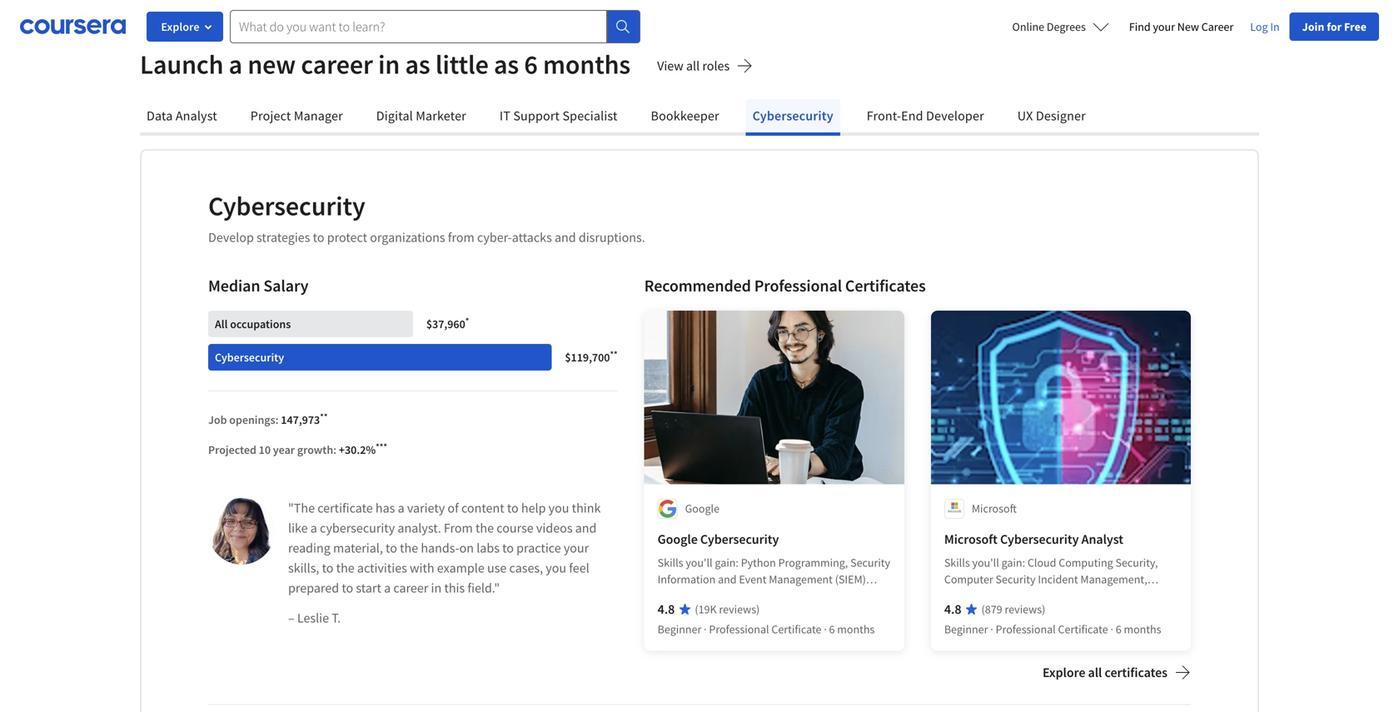 Task type: describe. For each thing, give the bounding box(es) containing it.
beginner for google
[[658, 622, 702, 637]]

launch a new career in as little as 6 months
[[140, 47, 631, 81]]

recommended
[[645, 275, 751, 296]]

** inside the $119,700 **
[[610, 348, 618, 360]]

explore all certificates
[[1043, 664, 1168, 681]]

data
[[147, 107, 173, 124]]

0 horizontal spatial months
[[543, 47, 631, 81]]

data analyst
[[147, 107, 217, 124]]

help
[[521, 500, 546, 517]]

variety
[[407, 500, 445, 517]]

explore for explore all certificates
[[1043, 664, 1086, 681]]

1 · from the left
[[704, 622, 707, 637]]

cases,
[[509, 560, 543, 577]]

cybersecurity develop strategies to protect organizations from cyber-attacks and disruptions.
[[208, 189, 645, 246]]

t.
[[332, 610, 341, 626]]

4.8 for google cybersecurity
[[658, 601, 675, 618]]

microsoft cybersecurity analyst skills you'll gain:
[[945, 531, 1124, 570]]

cybersecurity inside button
[[753, 107, 834, 124]]

free
[[1345, 19, 1367, 34]]

year
[[273, 442, 295, 457]]

$37,960
[[426, 317, 466, 332]]

new
[[1178, 19, 1200, 34]]

hands-
[[421, 540, 460, 557]]

log in link
[[1241, 17, 1290, 37]]

growth:
[[297, 442, 337, 457]]

launch
[[140, 47, 224, 81]]

recommended professional certificates
[[645, 275, 926, 296]]

organizations
[[370, 229, 445, 246]]

professional for microsoft cybersecurity analyst
[[996, 622, 1056, 637]]

bookkeeper button
[[644, 99, 726, 132]]

skills,
[[288, 560, 319, 577]]

$119,700 **
[[565, 348, 618, 365]]

+
[[339, 442, 345, 457]]

it support specialist
[[500, 107, 618, 124]]

specialist
[[563, 107, 618, 124]]

this
[[444, 580, 465, 596]]

digital marketer
[[376, 107, 466, 124]]

analyst.
[[398, 520, 441, 537]]

career inside "the certificate has a variety of content to help you think like a cybersecurity analyst. from the course videos and reading material, to the hands-on labs to practice your skills, to the activities with example use cases, you feel prepared to start a career in this field."
[[393, 580, 429, 596]]

in
[[1271, 19, 1280, 34]]

developer
[[926, 107, 985, 124]]

find your new career
[[1130, 19, 1234, 34]]

(19k
[[695, 602, 717, 617]]

online degrees button
[[999, 8, 1123, 45]]

4.8 for microsoft cybersecurity analyst
[[945, 601, 962, 618]]

develop
[[208, 229, 254, 246]]

microsoft image
[[945, 499, 965, 519]]

and inside cybersecurity develop strategies to protect organizations from cyber-attacks and disruptions.
[[555, 229, 576, 246]]

reading
[[288, 540, 331, 557]]

certificate for microsoft cybersecurity analyst
[[1058, 622, 1109, 637]]

digital
[[376, 107, 413, 124]]

certificates
[[1105, 664, 1168, 681]]

What do you want to learn? text field
[[230, 10, 607, 43]]

to inside cybersecurity develop strategies to protect organizations from cyber-attacks and disruptions.
[[313, 229, 324, 246]]

*
[[466, 315, 469, 326]]

join for free link
[[1290, 12, 1380, 41]]

6 for google
[[829, 622, 835, 637]]

on
[[460, 540, 474, 557]]

certificate for google cybersecurity
[[772, 622, 822, 637]]

support
[[513, 107, 560, 124]]

10
[[259, 442, 271, 457]]

degrees
[[1047, 19, 1086, 34]]

of
[[448, 500, 459, 517]]

view all roles
[[657, 57, 730, 74]]

1 vertical spatial the
[[400, 540, 418, 557]]

cybersecurity inside microsoft cybersecurity analyst skills you'll gain:
[[1001, 531, 1079, 548]]

1 as from the left
[[405, 47, 430, 81]]

openings:
[[229, 412, 279, 427]]

0 vertical spatial you
[[549, 500, 569, 517]]

career role tabs tab list
[[140, 99, 1260, 136]]

has
[[376, 500, 395, 517]]

think
[[572, 500, 601, 517]]

protect
[[327, 229, 367, 246]]

new
[[248, 47, 296, 81]]

join
[[1303, 19, 1325, 34]]

(879
[[982, 602, 1003, 617]]

reviews) for google
[[719, 602, 760, 617]]

0 vertical spatial career
[[301, 47, 373, 81]]

join for free
[[1303, 19, 1367, 34]]

***
[[376, 441, 387, 452]]

gain: inside microsoft cybersecurity analyst skills you'll gain:
[[1002, 555, 1026, 570]]

months for microsoft
[[1124, 622, 1162, 637]]

to up "activities"
[[386, 540, 397, 557]]

project manager button
[[244, 99, 350, 132]]

microsoft for microsoft
[[972, 501, 1017, 516]]

career
[[1202, 19, 1234, 34]]

project manager
[[251, 107, 343, 124]]

google image
[[658, 499, 678, 519]]

view
[[657, 57, 684, 74]]

roles
[[703, 57, 730, 74]]

microsoft for microsoft cybersecurity analyst skills you'll gain:
[[945, 531, 998, 548]]

log
[[1251, 19, 1268, 34]]

ux designer button
[[1011, 99, 1093, 132]]

$37,960 *
[[426, 315, 469, 332]]

use
[[487, 560, 507, 577]]

google for google
[[685, 501, 720, 516]]

you'll inside microsoft cybersecurity analyst skills you'll gain:
[[973, 555, 1000, 570]]

beginner for microsoft
[[945, 622, 988, 637]]

cyber-
[[477, 229, 512, 246]]

job openings: 147,973 **
[[208, 411, 328, 427]]

** inside the job openings: 147,973 **
[[320, 411, 328, 422]]

all occupations
[[215, 317, 291, 332]]

activities
[[357, 560, 407, 577]]

like
[[288, 520, 308, 537]]

"the certificate has a variety of content to help you think like a cybersecurity analyst. from the course videos and reading material, to the hands-on labs to practice your skills, to the activities with example use cases, you feel prepared to start a career in this field."
[[288, 500, 601, 596]]

view all roles link
[[657, 56, 753, 79]]

cybersecurity inside google cybersecurity skills you'll gain:
[[701, 531, 779, 548]]



Task type: locate. For each thing, give the bounding box(es) containing it.
in inside "the certificate has a variety of content to help you think like a cybersecurity analyst. from the course videos and reading material, to the hands-on labs to practice your skills, to the activities with example use cases, you feel prepared to start a career in this field."
[[431, 580, 442, 596]]

1 vertical spatial analyst
[[1082, 531, 1124, 548]]

6
[[524, 47, 538, 81], [829, 622, 835, 637], [1116, 622, 1122, 637]]

1 horizontal spatial in
[[431, 580, 442, 596]]

a right the like
[[311, 520, 317, 537]]

0 vertical spatial google
[[685, 501, 720, 516]]

0 vertical spatial **
[[610, 348, 618, 360]]

2 vertical spatial the
[[336, 560, 355, 577]]

the down content
[[476, 520, 494, 537]]

you'll
[[686, 555, 713, 570], [973, 555, 1000, 570]]

1 horizontal spatial certificate
[[1058, 622, 1109, 637]]

all for explore
[[1088, 664, 1102, 681]]

0 vertical spatial explore
[[161, 19, 200, 34]]

(19k reviews)
[[695, 602, 760, 617]]

2 beginner from the left
[[945, 622, 988, 637]]

1 vertical spatial and
[[575, 520, 597, 537]]

0 vertical spatial microsoft
[[972, 501, 1017, 516]]

1 vertical spatial your
[[564, 540, 589, 557]]

the down analyst.
[[400, 540, 418, 557]]

0 horizontal spatial the
[[336, 560, 355, 577]]

google right google 'image'
[[685, 501, 720, 516]]

explore button
[[147, 12, 223, 42]]

front-
[[867, 107, 902, 124]]

1 beginner · professional certificate · 6 months from the left
[[658, 622, 875, 637]]

certificate
[[772, 622, 822, 637], [1058, 622, 1109, 637]]

projected 10 year growth: + 30.2 % ***
[[208, 441, 387, 457]]

front-end developer button
[[860, 99, 991, 132]]

salary
[[264, 275, 309, 296]]

2 horizontal spatial the
[[476, 520, 494, 537]]

front-end developer
[[867, 107, 985, 124]]

2 as from the left
[[494, 47, 519, 81]]

0 horizontal spatial as
[[405, 47, 430, 81]]

beginner down (879
[[945, 622, 988, 637]]

0 horizontal spatial **
[[320, 411, 328, 422]]

microsoft inside microsoft cybersecurity analyst skills you'll gain:
[[945, 531, 998, 548]]

2 horizontal spatial months
[[1124, 622, 1162, 637]]

%
[[366, 442, 376, 457]]

1 horizontal spatial 4.8
[[945, 601, 962, 618]]

explore for explore
[[161, 19, 200, 34]]

your inside "the certificate has a variety of content to help you think like a cybersecurity analyst. from the course videos and reading material, to the hands-on labs to practice your skills, to the activities with example use cases, you feel prepared to start a career in this field."
[[564, 540, 589, 557]]

leslie
[[297, 610, 329, 626]]

1 horizontal spatial 6
[[829, 622, 835, 637]]

a right start
[[384, 580, 391, 596]]

find your new career link
[[1123, 12, 1241, 42]]

analyst inside button
[[176, 107, 217, 124]]

**
[[610, 348, 618, 360], [320, 411, 328, 422]]

to up course at bottom
[[507, 500, 519, 517]]

1 horizontal spatial skills
[[945, 555, 970, 570]]

you'll up (19k
[[686, 555, 713, 570]]

projected
[[208, 442, 256, 457]]

coursera image
[[20, 13, 126, 40]]

4 · from the left
[[1111, 622, 1114, 637]]

you left feel
[[546, 560, 567, 577]]

all inside explore all certificates link
[[1088, 664, 1102, 681]]

as right little
[[494, 47, 519, 81]]

1 horizontal spatial **
[[610, 348, 618, 360]]

1 you'll from the left
[[686, 555, 713, 570]]

all for view
[[686, 57, 700, 74]]

2 horizontal spatial 6
[[1116, 622, 1122, 637]]

to left "protect"
[[313, 229, 324, 246]]

for
[[1327, 19, 1342, 34]]

it
[[500, 107, 511, 124]]

2 4.8 from the left
[[945, 601, 962, 618]]

google down google 'image'
[[658, 531, 698, 548]]

and right the attacks
[[555, 229, 576, 246]]

0 horizontal spatial in
[[378, 47, 400, 81]]

1 4.8 from the left
[[658, 601, 675, 618]]

designer
[[1036, 107, 1086, 124]]

all right view
[[686, 57, 700, 74]]

1 horizontal spatial reviews)
[[1005, 602, 1046, 617]]

digital marketer button
[[370, 99, 473, 132]]

gain: up (879 reviews) at the right bottom of the page
[[1002, 555, 1026, 570]]

median salary
[[208, 275, 309, 296]]

prepared
[[288, 580, 339, 596]]

–
[[288, 610, 295, 626]]

4.8 left (879
[[945, 601, 962, 618]]

0 horizontal spatial 4.8
[[658, 601, 675, 618]]

career up manager
[[301, 47, 373, 81]]

0 horizontal spatial skills
[[658, 555, 684, 570]]

skills inside microsoft cybersecurity analyst skills you'll gain:
[[945, 555, 970, 570]]

occupations
[[230, 317, 291, 332]]

course
[[497, 520, 534, 537]]

1 skills from the left
[[658, 555, 684, 570]]

0 horizontal spatial beginner
[[658, 622, 702, 637]]

you'll up (879
[[973, 555, 1000, 570]]

online
[[1013, 19, 1045, 34]]

2 reviews) from the left
[[1005, 602, 1046, 617]]

ux
[[1018, 107, 1033, 124]]

1 vertical spatial all
[[1088, 664, 1102, 681]]

explore inside dropdown button
[[161, 19, 200, 34]]

feel
[[569, 560, 590, 577]]

to left start
[[342, 580, 353, 596]]

median
[[208, 275, 260, 296]]

online degrees
[[1013, 19, 1086, 34]]

google inside google cybersecurity skills you'll gain:
[[658, 531, 698, 548]]

little
[[436, 47, 489, 81]]

0 vertical spatial your
[[1153, 19, 1175, 34]]

your up feel
[[564, 540, 589, 557]]

microsoft right 'microsoft' "image"
[[972, 501, 1017, 516]]

reviews) right (19k
[[719, 602, 760, 617]]

professional
[[755, 275, 842, 296], [709, 622, 769, 637], [996, 622, 1056, 637]]

the down material,
[[336, 560, 355, 577]]

1 horizontal spatial you'll
[[973, 555, 1000, 570]]

0 horizontal spatial career
[[301, 47, 373, 81]]

6 for microsoft
[[1116, 622, 1122, 637]]

cybersecurity button
[[746, 99, 840, 132]]

example
[[437, 560, 485, 577]]

in left the this
[[431, 580, 442, 596]]

None search field
[[230, 10, 641, 43]]

cybersecurity inside cybersecurity develop strategies to protect organizations from cyber-attacks and disruptions.
[[208, 189, 366, 222]]

0 horizontal spatial your
[[564, 540, 589, 557]]

0 horizontal spatial beginner · professional certificate · 6 months
[[658, 622, 875, 637]]

marketer
[[416, 107, 466, 124]]

2 gain: from the left
[[1002, 555, 1026, 570]]

1 horizontal spatial analyst
[[1082, 531, 1124, 548]]

1 horizontal spatial gain:
[[1002, 555, 1026, 570]]

1 vertical spatial in
[[431, 580, 442, 596]]

1 horizontal spatial explore
[[1043, 664, 1086, 681]]

1 vertical spatial you
[[546, 560, 567, 577]]

3 · from the left
[[991, 622, 994, 637]]

beginner · professional certificate · 6 months
[[658, 622, 875, 637], [945, 622, 1162, 637]]

disruptions.
[[579, 229, 645, 246]]

skills down 'microsoft' "image"
[[945, 555, 970, 570]]

30.2
[[345, 442, 366, 457]]

1 horizontal spatial all
[[1088, 664, 1102, 681]]

1 vertical spatial explore
[[1043, 664, 1086, 681]]

in
[[378, 47, 400, 81], [431, 580, 442, 596]]

gain: inside google cybersecurity skills you'll gain:
[[715, 555, 739, 570]]

a right has at the bottom left
[[398, 500, 405, 517]]

0 vertical spatial all
[[686, 57, 700, 74]]

in down what do you want to learn? text field at the left of the page
[[378, 47, 400, 81]]

gain: up (19k reviews)
[[715, 555, 739, 570]]

0 horizontal spatial gain:
[[715, 555, 739, 570]]

explore all certificates link
[[1043, 664, 1191, 685]]

skills inside google cybersecurity skills you'll gain:
[[658, 555, 684, 570]]

certificates
[[846, 275, 926, 296]]

2 skills from the left
[[945, 555, 970, 570]]

to right labs
[[502, 540, 514, 557]]

1 horizontal spatial beginner · professional certificate · 6 months
[[945, 622, 1162, 637]]

you up videos
[[549, 500, 569, 517]]

from
[[444, 520, 473, 537]]

analyst inside microsoft cybersecurity analyst skills you'll gain:
[[1082, 531, 1124, 548]]

0 horizontal spatial reviews)
[[719, 602, 760, 617]]

gain:
[[715, 555, 739, 570], [1002, 555, 1026, 570]]

2 · from the left
[[824, 622, 827, 637]]

project
[[251, 107, 291, 124]]

0 vertical spatial the
[[476, 520, 494, 537]]

professional for google cybersecurity
[[709, 622, 769, 637]]

1 horizontal spatial beginner
[[945, 622, 988, 637]]

0 horizontal spatial 6
[[524, 47, 538, 81]]

1 certificate from the left
[[772, 622, 822, 637]]

explore left certificates
[[1043, 664, 1086, 681]]

microsoft down 'microsoft' "image"
[[945, 531, 998, 548]]

– leslie t.
[[288, 610, 341, 626]]

4.8 left (19k
[[658, 601, 675, 618]]

google for google cybersecurity skills you'll gain:
[[658, 531, 698, 548]]

reviews)
[[719, 602, 760, 617], [1005, 602, 1046, 617]]

0 horizontal spatial you'll
[[686, 555, 713, 570]]

explore up launch
[[161, 19, 200, 34]]

you'll inside google cybersecurity skills you'll gain:
[[686, 555, 713, 570]]

1 gain: from the left
[[715, 555, 739, 570]]

end
[[901, 107, 924, 124]]

beginner · professional certificate · 6 months down (879 reviews) at the right bottom of the page
[[945, 622, 1162, 637]]

career
[[301, 47, 373, 81], [393, 580, 429, 596]]

beginner · professional certificate · 6 months down (19k reviews)
[[658, 622, 875, 637]]

skills down google 'image'
[[658, 555, 684, 570]]

reviews) right (879
[[1005, 602, 1046, 617]]

videos
[[536, 520, 573, 537]]

and inside "the certificate has a variety of content to help you think like a cybersecurity analyst. from the course videos and reading material, to the hands-on labs to practice your skills, to the activities with example use cases, you feel prepared to start a career in this field."
[[575, 520, 597, 537]]

bookkeeper
[[651, 107, 720, 124]]

a left new
[[229, 47, 242, 81]]

1 vertical spatial microsoft
[[945, 531, 998, 548]]

0 vertical spatial analyst
[[176, 107, 217, 124]]

4.8
[[658, 601, 675, 618], [945, 601, 962, 618]]

0 horizontal spatial explore
[[161, 19, 200, 34]]

1 vertical spatial google
[[658, 531, 698, 548]]

beginner down (19k
[[658, 622, 702, 637]]

all
[[215, 317, 228, 332]]

your right find
[[1153, 19, 1175, 34]]

1 vertical spatial **
[[320, 411, 328, 422]]

0 horizontal spatial certificate
[[772, 622, 822, 637]]

(879 reviews)
[[982, 602, 1046, 617]]

as down what do you want to learn? text field at the left of the page
[[405, 47, 430, 81]]

all
[[686, 57, 700, 74], [1088, 664, 1102, 681]]

1 horizontal spatial career
[[393, 580, 429, 596]]

all left certificates
[[1088, 664, 1102, 681]]

all inside view all roles link
[[686, 57, 700, 74]]

1 beginner from the left
[[658, 622, 702, 637]]

2 you'll from the left
[[973, 555, 1000, 570]]

start
[[356, 580, 381, 596]]

1 reviews) from the left
[[719, 602, 760, 617]]

you
[[549, 500, 569, 517], [546, 560, 567, 577]]

2 beginner · professional certificate · 6 months from the left
[[945, 622, 1162, 637]]

ux designer
[[1018, 107, 1086, 124]]

cybersecurity
[[320, 520, 395, 537]]

to
[[313, 229, 324, 246], [507, 500, 519, 517], [386, 540, 397, 557], [502, 540, 514, 557], [322, 560, 334, 577], [342, 580, 353, 596]]

1 vertical spatial career
[[393, 580, 429, 596]]

months for google
[[838, 622, 875, 637]]

log in
[[1251, 19, 1280, 34]]

your
[[1153, 19, 1175, 34], [564, 540, 589, 557]]

$119,700
[[565, 350, 610, 365]]

data analyst button
[[140, 99, 224, 132]]

reviews) for microsoft
[[1005, 602, 1046, 617]]

1 horizontal spatial the
[[400, 540, 418, 557]]

0 vertical spatial in
[[378, 47, 400, 81]]

1 horizontal spatial months
[[838, 622, 875, 637]]

to right skills,
[[322, 560, 334, 577]]

career down with at the left of the page
[[393, 580, 429, 596]]

job
[[208, 412, 227, 427]]

0 vertical spatial and
[[555, 229, 576, 246]]

microsoft
[[972, 501, 1017, 516], [945, 531, 998, 548]]

beginner · professional certificate · 6 months for skills
[[658, 622, 875, 637]]

1 horizontal spatial as
[[494, 47, 519, 81]]

0 horizontal spatial all
[[686, 57, 700, 74]]

and down 'think'
[[575, 520, 597, 537]]

beginner
[[658, 622, 702, 637], [945, 622, 988, 637]]

1 horizontal spatial your
[[1153, 19, 1175, 34]]

from
[[448, 229, 475, 246]]

beginner · professional certificate · 6 months for analyst
[[945, 622, 1162, 637]]

practice
[[517, 540, 561, 557]]

2 certificate from the left
[[1058, 622, 1109, 637]]

attacks
[[512, 229, 552, 246]]

0 horizontal spatial analyst
[[176, 107, 217, 124]]



Task type: vqa. For each thing, say whether or not it's contained in the screenshot.
THE 1.3 OTHER CONSONANTS AND VOWELS
no



